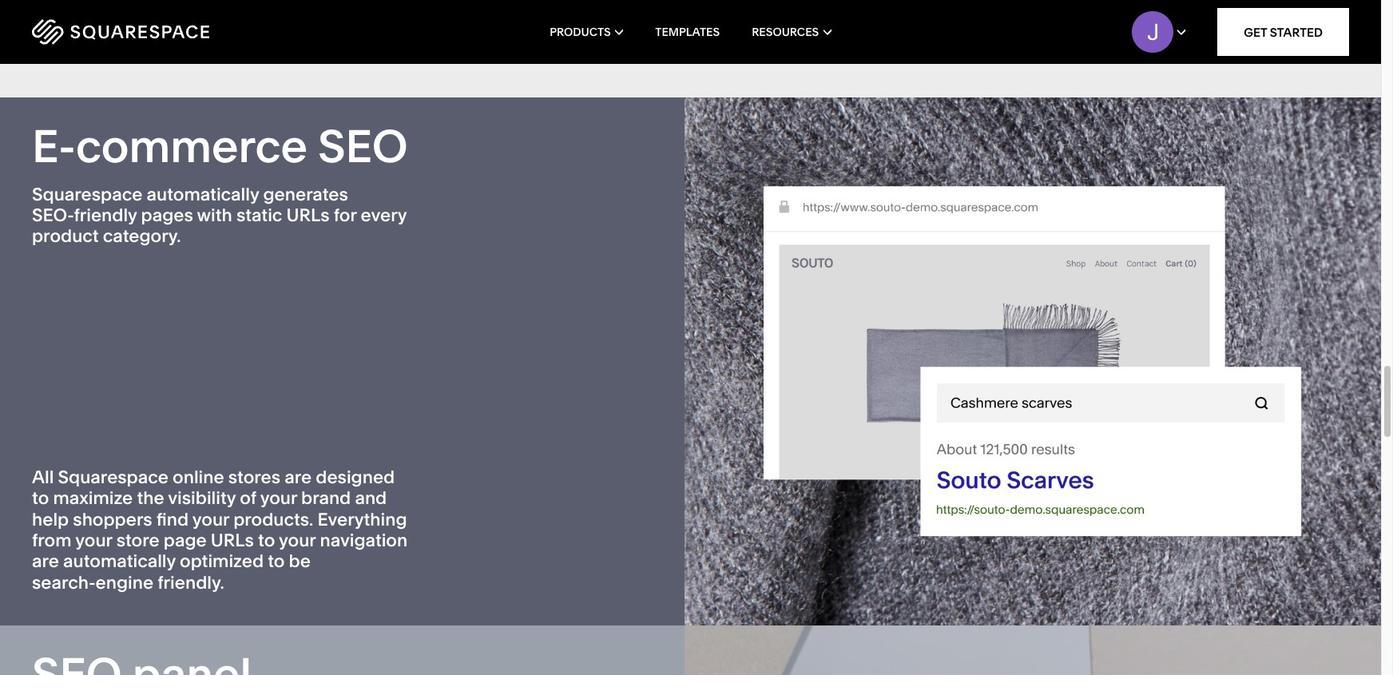 Task type: describe. For each thing, give the bounding box(es) containing it.
static url and google search result for scarf image
[[764, 187, 1303, 536]]

visibility
[[168, 488, 236, 509]]

stores
[[228, 467, 281, 488]]

templates link
[[656, 0, 720, 64]]

store
[[116, 530, 160, 551]]

category.
[[103, 226, 181, 247]]

everything
[[318, 509, 407, 530]]

friendly.
[[158, 572, 225, 594]]

for
[[334, 205, 357, 226]]

automatically inside squarespace automatically generates seo‑friendly pages with static urls for every product category.
[[147, 184, 259, 205]]

product
[[32, 226, 99, 247]]

pages
[[141, 205, 193, 226]]

navigation
[[320, 530, 408, 551]]

seo
[[318, 119, 408, 173]]

products button
[[550, 0, 624, 64]]

urls inside "all squarespace online stores are designed to maximize the visibility of your brand and help shoppers find your products. everything from your store page urls to your navigation are automatically optimized to be search‑engine friendly."
[[211, 530, 254, 551]]

1 horizontal spatial are
[[285, 467, 312, 488]]

squarespace inside squarespace automatically generates seo‑friendly pages with static urls for every product category.
[[32, 184, 143, 205]]

products
[[550, 25, 611, 39]]

automatically inside "all squarespace online stores are designed to maximize the visibility of your brand and help shoppers find your products. everything from your store page urls to your navigation are automatically optimized to be search‑engine friendly."
[[63, 551, 176, 573]]

get started
[[1245, 24, 1324, 40]]

squarespace logo link
[[32, 19, 296, 45]]

products.
[[234, 509, 314, 530]]

resources
[[752, 25, 819, 39]]

get
[[1245, 24, 1268, 40]]

1 vertical spatial are
[[32, 551, 59, 573]]

and
[[355, 488, 387, 509]]

get started link
[[1218, 8, 1350, 56]]

scarf image
[[685, 97, 1382, 626]]

brand
[[301, 488, 351, 509]]

e-
[[32, 119, 76, 173]]

all
[[32, 467, 54, 488]]

designed
[[316, 467, 395, 488]]

resources button
[[752, 0, 832, 64]]

your right find
[[192, 509, 229, 530]]

with
[[197, 205, 232, 226]]

be
[[289, 551, 311, 573]]



Task type: vqa. For each thing, say whether or not it's contained in the screenshot.
on inside the YES, YOU CAN CREATE COURSES ON ANY WEBSITE PLAN. TO SELL COURSES, YOU MUST HAVE A BUSINESS OR COMMERCE PLAN OR PURCHASE THE DIGITAL PRODUCTS ADD-ON.
no



Task type: locate. For each thing, give the bounding box(es) containing it.
squarespace up product
[[32, 184, 143, 205]]

are down help
[[32, 551, 59, 573]]

maximize
[[53, 488, 133, 509]]

are
[[285, 467, 312, 488], [32, 551, 59, 573]]

1 vertical spatial urls
[[211, 530, 254, 551]]

0 vertical spatial urls
[[287, 205, 330, 226]]

automatically down commerce
[[147, 184, 259, 205]]

your right from
[[75, 530, 112, 551]]

shoppers
[[73, 509, 152, 530]]

urls left for
[[287, 205, 330, 226]]

urls inside squarespace automatically generates seo‑friendly pages with static urls for every product category.
[[287, 205, 330, 226]]

of
[[240, 488, 257, 509]]

generates
[[263, 184, 348, 205]]

automatically
[[147, 184, 259, 205], [63, 551, 176, 573]]

1 horizontal spatial urls
[[287, 205, 330, 226]]

squarespace inside "all squarespace online stores are designed to maximize the visibility of your brand and help shoppers find your products. everything from your store page urls to your navigation are automatically optimized to be search‑engine friendly."
[[58, 467, 169, 488]]

the
[[137, 488, 164, 509]]

1 vertical spatial squarespace
[[58, 467, 169, 488]]

0 vertical spatial squarespace
[[32, 184, 143, 205]]

squarespace logo image
[[32, 19, 209, 45]]

urls
[[287, 205, 330, 226], [211, 530, 254, 551]]

squarespace
[[32, 184, 143, 205], [58, 467, 169, 488]]

e-commerce seo
[[32, 119, 408, 173]]

0 horizontal spatial urls
[[211, 530, 254, 551]]

optimized
[[180, 551, 264, 573]]

search‑engine
[[32, 572, 154, 594]]

to
[[32, 488, 49, 509], [258, 530, 275, 551], [268, 551, 285, 573]]

your down brand
[[279, 530, 316, 551]]

0 horizontal spatial are
[[32, 551, 59, 573]]

are right stores
[[285, 467, 312, 488]]

from
[[32, 530, 72, 551]]

0 vertical spatial automatically
[[147, 184, 259, 205]]

started
[[1271, 24, 1324, 40]]

seo‑friendly
[[32, 205, 137, 226]]

squarespace up shoppers
[[58, 467, 169, 488]]

online
[[173, 467, 224, 488]]

squarespace automatically generates seo‑friendly pages with static urls for every product category.
[[32, 184, 407, 247]]

page
[[164, 530, 207, 551]]

templates
[[656, 25, 720, 39]]

1 vertical spatial automatically
[[63, 551, 176, 573]]

your
[[260, 488, 297, 509], [192, 509, 229, 530], [75, 530, 112, 551], [279, 530, 316, 551]]

automatically down shoppers
[[63, 551, 176, 573]]

all squarespace online stores are designed to maximize the visibility of your brand and help shoppers find your products. everything from your store page urls to your navigation are automatically optimized to be search‑engine friendly.
[[32, 467, 408, 594]]

urls down 'of'
[[211, 530, 254, 551]]

every
[[361, 205, 407, 226]]

0 vertical spatial are
[[285, 467, 312, 488]]

static
[[237, 205, 282, 226]]

your right 'of'
[[260, 488, 297, 509]]

find
[[156, 509, 189, 530]]

help
[[32, 509, 69, 530]]

commerce
[[76, 119, 308, 173]]



